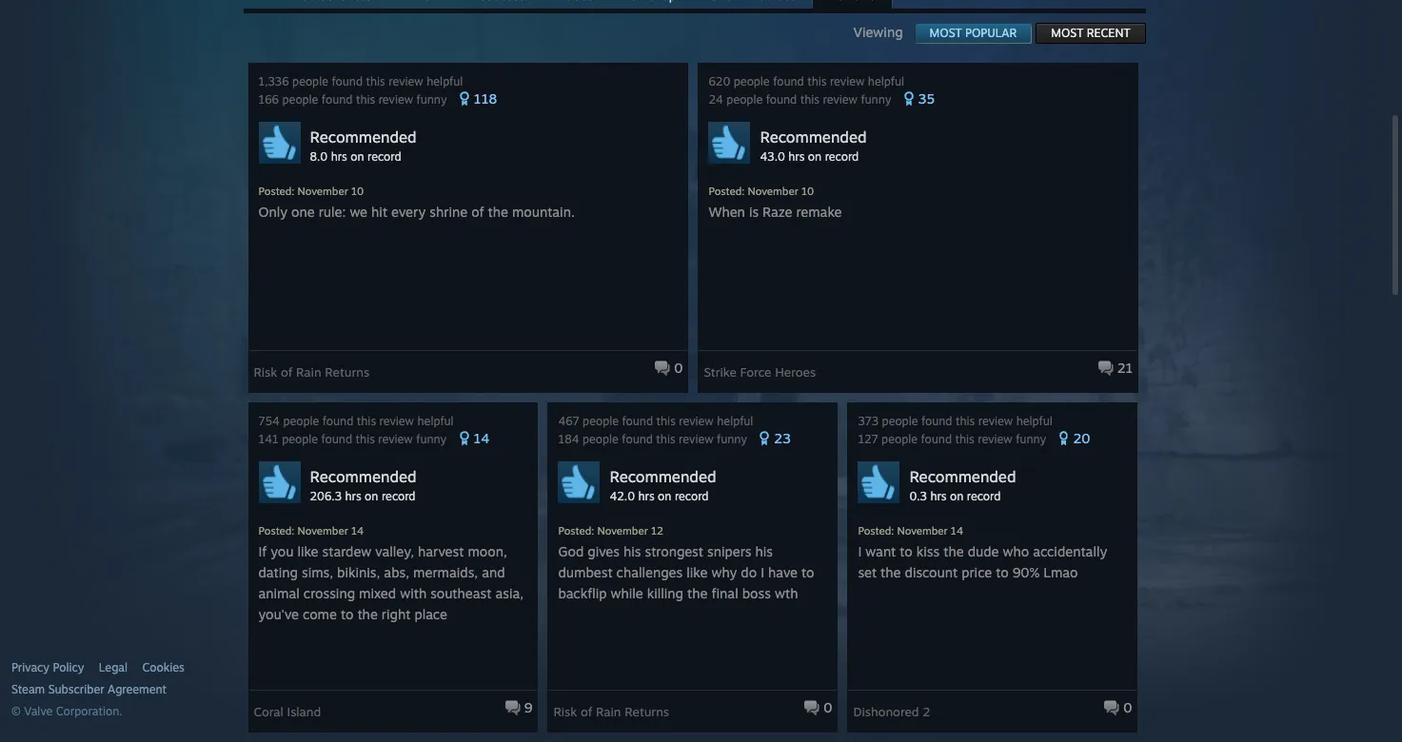 Task type: locate. For each thing, give the bounding box(es) containing it.
recent
[[1087, 26, 1131, 40]]

to inside posted: november 14 if you like stardew valley, harvest moon, dating sims, bikinis, abs, mermaids, and animal crossing mixed with southeast asia, you've come to the right place
[[341, 607, 354, 623]]

467
[[558, 414, 580, 429]]

people right 620
[[734, 74, 770, 89]]

1 horizontal spatial rain
[[596, 705, 621, 720]]

dating
[[259, 565, 298, 581]]

november for raze
[[748, 185, 799, 198]]

on right 0.3
[[950, 489, 964, 504]]

hrs right 0.3
[[931, 489, 947, 504]]

record up dude at the bottom right of the page
[[967, 489, 1001, 504]]

you've
[[259, 607, 299, 623]]

most for most recent
[[1052, 26, 1084, 40]]

posted: inside posted: november 10 only one rule: we hit every shrine of the mountain.
[[259, 185, 295, 198]]

november up 'kiss' on the right bottom of the page
[[897, 525, 948, 538]]

on
[[351, 150, 364, 164], [808, 150, 822, 164], [365, 489, 378, 504], [658, 489, 672, 504], [950, 489, 964, 504]]

hrs right 206.3 at the left of page
[[345, 489, 362, 504]]

35
[[919, 90, 935, 107]]

strike force heroes
[[704, 365, 816, 380]]

0 horizontal spatial most
[[930, 26, 962, 40]]

record inside recommended 8.0 hrs on record
[[368, 150, 402, 164]]

recommended up the 42.0
[[610, 468, 717, 487]]

funny inside 467 people found this review helpful 184 people found this review funny
[[717, 432, 747, 447]]

snipers
[[708, 544, 752, 560]]

12
[[651, 525, 664, 538]]

hrs inside the recommended 206.3 hrs on record
[[345, 489, 362, 504]]

0 for only one rule: we hit every shrine of the mountain.
[[674, 360, 683, 376]]

0 horizontal spatial his
[[624, 544, 641, 560]]

hrs for remake
[[789, 150, 805, 164]]

like
[[297, 544, 319, 560], [687, 565, 708, 581]]

the down mixed
[[357, 607, 378, 623]]

hrs right 43.0
[[789, 150, 805, 164]]

1 horizontal spatial most
[[1052, 26, 1084, 40]]

the left the mountain.
[[488, 204, 508, 220]]

risk right 9
[[554, 705, 577, 720]]

record up strongest
[[675, 489, 709, 504]]

1 vertical spatial rain
[[596, 705, 621, 720]]

1 vertical spatial risk of rain returns link
[[554, 698, 669, 720]]

hrs right 8.0
[[331, 150, 347, 164]]

november up gives
[[598, 525, 648, 538]]

posted: for if
[[259, 525, 295, 538]]

1 vertical spatial risk of rain returns
[[554, 705, 669, 720]]

1 10 from the left
[[351, 185, 364, 198]]

set
[[858, 565, 877, 581]]

posted: up god
[[558, 525, 595, 538]]

1 vertical spatial of
[[281, 365, 293, 380]]

posted: up only
[[259, 185, 295, 198]]

posted: inside posted: november 14 i want to kiss the dude who accidentally set the discount price to 90% lmao
[[858, 525, 894, 538]]

i inside posted: november 12 god gives his strongest snipers his dumbest challenges like why do i have to backflip while killing the final boss wth
[[761, 565, 765, 581]]

coral
[[254, 705, 284, 720]]

funny inside 754 people found this review helpful 141 people found this review funny
[[416, 432, 447, 447]]

funny left 35
[[861, 92, 892, 107]]

10 for remake
[[802, 185, 814, 198]]

want
[[866, 544, 896, 560]]

coral island
[[254, 705, 321, 720]]

posted: november 12 god gives his strongest snipers his dumbest challenges like why do i have to backflip while killing the final boss wth
[[558, 525, 815, 602]]

to left 90%
[[996, 565, 1009, 581]]

funny up the recommended 206.3 hrs on record
[[416, 432, 447, 447]]

posted: inside posted: november 10 when is raze remake
[[709, 185, 745, 198]]

on for remake
[[808, 150, 822, 164]]

recommended
[[310, 128, 417, 147], [760, 128, 867, 147], [310, 468, 417, 487], [610, 468, 717, 487], [910, 468, 1017, 487]]

crossing
[[304, 586, 355, 602]]

on right 8.0
[[351, 150, 364, 164]]

strike force heroes link
[[704, 358, 816, 380]]

0 vertical spatial i
[[858, 544, 862, 560]]

record up the valley,
[[382, 489, 416, 504]]

posted: november 10 only one rule: we hit every shrine of the mountain.
[[259, 185, 575, 220]]

posted: up you
[[259, 525, 295, 538]]

2 horizontal spatial 14
[[951, 525, 964, 538]]

most left popular
[[930, 26, 962, 40]]

found
[[332, 74, 363, 89], [773, 74, 804, 89], [322, 92, 353, 107], [766, 92, 797, 107], [323, 414, 354, 429], [622, 414, 653, 429], [922, 414, 953, 429], [321, 432, 352, 447], [622, 432, 653, 447], [921, 432, 952, 447]]

people right '754' on the bottom of page
[[283, 414, 319, 429]]

one
[[291, 204, 315, 220]]

1 horizontal spatial returns
[[625, 705, 669, 720]]

record inside the recommended 206.3 hrs on record
[[382, 489, 416, 504]]

rain for god gives his strongest snipers his dumbest challenges like why do i have to backflip while killing the final boss wth
[[596, 705, 621, 720]]

14 inside posted: november 14 i want to kiss the dude who accidentally set the discount price to 90% lmao
[[951, 525, 964, 538]]

most recent
[[1052, 26, 1131, 40]]

record inside recommended 0.3 hrs on record
[[967, 489, 1001, 504]]

funny inside 373 people found this review helpful 127 people found this review funny
[[1016, 432, 1047, 447]]

127
[[858, 432, 879, 447]]

mixed
[[359, 586, 396, 602]]

1 horizontal spatial risk
[[554, 705, 577, 720]]

i
[[858, 544, 862, 560], [761, 565, 765, 581]]

1 horizontal spatial like
[[687, 565, 708, 581]]

people right 1,336
[[292, 74, 329, 89]]

1 horizontal spatial risk of rain returns
[[554, 705, 669, 720]]

0 horizontal spatial rain
[[296, 365, 321, 380]]

november for like
[[298, 525, 348, 538]]

on up 12
[[658, 489, 672, 504]]

posted: november 14 i want to kiss the dude who accidentally set the discount price to 90% lmao
[[858, 525, 1108, 581]]

1 most from the left
[[930, 26, 962, 40]]

november up stardew
[[298, 525, 348, 538]]

dude
[[968, 544, 999, 560]]

this
[[366, 74, 385, 89], [808, 74, 827, 89], [356, 92, 375, 107], [801, 92, 820, 107], [357, 414, 376, 429], [657, 414, 676, 429], [956, 414, 975, 429], [356, 432, 375, 447], [656, 432, 676, 447], [956, 432, 975, 447]]

2 most from the left
[[1052, 26, 1084, 40]]

on right 206.3 at the left of page
[[365, 489, 378, 504]]

on for stardew
[[365, 489, 378, 504]]

1 horizontal spatial 10
[[802, 185, 814, 198]]

14 up "price"
[[951, 525, 964, 538]]

14 for i want to kiss the dude who accidentally set the discount price to 90% lmao
[[951, 525, 964, 538]]

posted: inside posted: november 14 if you like stardew valley, harvest moon, dating sims, bikinis, abs, mermaids, and animal crossing mixed with southeast asia, you've come to the right place
[[259, 525, 295, 538]]

21
[[1118, 360, 1134, 376]]

754
[[259, 414, 280, 429]]

0 horizontal spatial like
[[297, 544, 319, 560]]

10 up we
[[351, 185, 364, 198]]

on inside recommended 0.3 hrs on record
[[950, 489, 964, 504]]

0 horizontal spatial risk
[[254, 365, 277, 380]]

141
[[259, 432, 279, 447]]

stardew
[[322, 544, 372, 560]]

funny left 118
[[417, 92, 447, 107]]

on inside recommended 8.0 hrs on record
[[351, 150, 364, 164]]

recommended for remake
[[760, 128, 867, 147]]

0 vertical spatial rain
[[296, 365, 321, 380]]

14
[[474, 430, 490, 447], [351, 525, 364, 538], [951, 525, 964, 538]]

people right 166
[[282, 92, 318, 107]]

helpful inside '620 people found this review helpful 24 people found this review funny'
[[868, 74, 905, 89]]

1 horizontal spatial his
[[756, 544, 773, 560]]

you
[[271, 544, 294, 560]]

0 horizontal spatial 14
[[351, 525, 364, 538]]

1 horizontal spatial risk of rain returns link
[[554, 698, 669, 720]]

helpful inside 754 people found this review helpful 141 people found this review funny
[[418, 414, 454, 429]]

to right "have"
[[802, 565, 815, 581]]

rain up 754 people found this review helpful 141 people found this review funny
[[296, 365, 321, 380]]

on inside recommended 42.0 hrs on record
[[658, 489, 672, 504]]

i inside posted: november 14 i want to kiss the dude who accidentally set the discount price to 90% lmao
[[858, 544, 862, 560]]

2 horizontal spatial of
[[581, 705, 593, 720]]

hrs for strongest
[[638, 489, 655, 504]]

hrs inside recommended 43.0 hrs on record
[[789, 150, 805, 164]]

helpful inside 1,336 people found this review helpful 166 people found this review funny
[[427, 74, 463, 89]]

right
[[382, 607, 411, 623]]

risk of rain returns up '754' on the bottom of page
[[254, 365, 370, 380]]

risk of rain returns right 9
[[554, 705, 669, 720]]

14 inside posted: november 14 if you like stardew valley, harvest moon, dating sims, bikinis, abs, mermaids, and animal crossing mixed with southeast asia, you've come to the right place
[[351, 525, 364, 538]]

0 horizontal spatial risk of rain returns
[[254, 365, 370, 380]]

of right shrine
[[472, 204, 484, 220]]

hrs inside recommended 42.0 hrs on record
[[638, 489, 655, 504]]

subscriber
[[48, 683, 104, 697]]

risk of rain returns link
[[254, 358, 370, 380], [554, 698, 669, 720]]

funny for 35
[[861, 92, 892, 107]]

boss
[[742, 586, 771, 602]]

posted: up want
[[858, 525, 894, 538]]

lmao
[[1044, 565, 1078, 581]]

privacy policy
[[11, 661, 84, 675]]

rain
[[296, 365, 321, 380], [596, 705, 621, 720]]

recommended up 206.3 at the left of page
[[310, 468, 417, 487]]

recommended down 1,336 people found this review helpful 166 people found this review funny at the left of the page
[[310, 128, 417, 147]]

0 vertical spatial returns
[[325, 365, 370, 380]]

2 10 from the left
[[802, 185, 814, 198]]

14 for if you like stardew valley, harvest moon, dating sims, bikinis, abs, mermaids, and animal crossing mixed with southeast asia, you've come to the right place
[[351, 525, 364, 538]]

posted: for only
[[259, 185, 295, 198]]

on inside recommended 43.0 hrs on record
[[808, 150, 822, 164]]

0 vertical spatial risk of rain returns
[[254, 365, 370, 380]]

0 horizontal spatial risk of rain returns link
[[254, 358, 370, 380]]

returns
[[325, 365, 370, 380], [625, 705, 669, 720]]

0 horizontal spatial i
[[761, 565, 765, 581]]

risk for god gives his strongest snipers his dumbest challenges like why do i have to backflip while killing the final boss wth
[[554, 705, 577, 720]]

10 inside posted: november 10 only one rule: we hit every shrine of the mountain.
[[351, 185, 364, 198]]

record inside recommended 42.0 hrs on record
[[675, 489, 709, 504]]

0 vertical spatial risk
[[254, 365, 277, 380]]

of inside posted: november 10 only one rule: we hit every shrine of the mountain.
[[472, 204, 484, 220]]

1 vertical spatial i
[[761, 565, 765, 581]]

467 people found this review helpful 184 people found this review funny
[[558, 414, 754, 447]]

posted: up when
[[709, 185, 745, 198]]

record inside recommended 43.0 hrs on record
[[825, 150, 859, 164]]

0 horizontal spatial returns
[[325, 365, 370, 380]]

of
[[472, 204, 484, 220], [281, 365, 293, 380], [581, 705, 593, 720]]

1 horizontal spatial of
[[472, 204, 484, 220]]

of up 754 people found this review helpful 141 people found this review funny
[[281, 365, 293, 380]]

cookies steam subscriber agreement © valve corporation.
[[11, 661, 185, 719]]

1 horizontal spatial i
[[858, 544, 862, 560]]

risk of rain returns for only one rule: we hit every shrine of the mountain.
[[254, 365, 370, 380]]

the down want
[[881, 565, 901, 581]]

recommended for we
[[310, 128, 417, 147]]

to right come
[[341, 607, 354, 623]]

like left 'why'
[[687, 565, 708, 581]]

0 horizontal spatial of
[[281, 365, 293, 380]]

the left final
[[688, 586, 708, 602]]

people right 127
[[882, 432, 918, 447]]

373
[[858, 414, 879, 429]]

funny inside '620 people found this review helpful 24 people found this review funny'
[[861, 92, 892, 107]]

funny for 23
[[717, 432, 747, 447]]

2 his from the left
[[756, 544, 773, 560]]

on right 43.0
[[808, 150, 822, 164]]

helpful inside 373 people found this review helpful 127 people found this review funny
[[1017, 414, 1053, 429]]

0 for i want to kiss the dude who accidentally set the discount price to 90% lmao
[[1124, 700, 1133, 716]]

recommended up 43.0
[[760, 128, 867, 147]]

on inside the recommended 206.3 hrs on record
[[365, 489, 378, 504]]

record for kiss
[[967, 489, 1001, 504]]

record for we
[[368, 150, 402, 164]]

his up do
[[756, 544, 773, 560]]

steam subscriber agreement link
[[11, 683, 239, 698]]

funny for 20
[[1016, 432, 1047, 447]]

cookies
[[142, 661, 185, 675]]

force
[[740, 365, 772, 380]]

14 left 184
[[474, 430, 490, 447]]

2 horizontal spatial 0
[[1124, 700, 1133, 716]]

184
[[558, 432, 579, 447]]

like inside posted: november 14 if you like stardew valley, harvest moon, dating sims, bikinis, abs, mermaids, and animal crossing mixed with southeast asia, you've come to the right place
[[297, 544, 319, 560]]

620
[[709, 74, 731, 89]]

november inside posted: november 14 if you like stardew valley, harvest moon, dating sims, bikinis, abs, mermaids, and animal crossing mixed with southeast asia, you've come to the right place
[[298, 525, 348, 538]]

record up remake
[[825, 150, 859, 164]]

posted: inside posted: november 12 god gives his strongest snipers his dumbest challenges like why do i have to backflip while killing the final boss wth
[[558, 525, 595, 538]]

posted: for god
[[558, 525, 595, 538]]

hrs inside recommended 8.0 hrs on record
[[331, 150, 347, 164]]

november inside posted: november 10 when is raze remake
[[748, 185, 799, 198]]

wth
[[775, 586, 799, 602]]

hrs right the 42.0
[[638, 489, 655, 504]]

risk of rain returns for god gives his strongest snipers his dumbest challenges like why do i have to backflip while killing the final boss wth
[[554, 705, 669, 720]]

10 up remake
[[802, 185, 814, 198]]

november up rule:
[[298, 185, 348, 198]]

if
[[259, 544, 267, 560]]

of right 9
[[581, 705, 593, 720]]

most
[[930, 26, 962, 40], [1052, 26, 1084, 40]]

his
[[624, 544, 641, 560], [756, 544, 773, 560]]

hrs inside recommended 0.3 hrs on record
[[931, 489, 947, 504]]

recommended for stardew
[[310, 468, 417, 487]]

november inside posted: november 12 god gives his strongest snipers his dumbest challenges like why do i have to backflip while killing the final boss wth
[[598, 525, 648, 538]]

0 vertical spatial of
[[472, 204, 484, 220]]

november inside posted: november 14 i want to kiss the dude who accidentally set the discount price to 90% lmao
[[897, 525, 948, 538]]

posted: for when
[[709, 185, 745, 198]]

1 horizontal spatial 0
[[824, 700, 833, 716]]

his up the challenges at left bottom
[[624, 544, 641, 560]]

14 up stardew
[[351, 525, 364, 538]]

funny inside 1,336 people found this review helpful 166 people found this review funny
[[417, 92, 447, 107]]

rain for only one rule: we hit every shrine of the mountain.
[[296, 365, 321, 380]]

record up hit
[[368, 150, 402, 164]]

funny left 23
[[717, 432, 747, 447]]

risk of rain returns
[[254, 365, 370, 380], [554, 705, 669, 720]]

risk
[[254, 365, 277, 380], [554, 705, 577, 720]]

risk of rain returns link up '754' on the bottom of page
[[254, 358, 370, 380]]

risk of rain returns link right 9
[[554, 698, 669, 720]]

funny left 20
[[1016, 432, 1047, 447]]

1 vertical spatial like
[[687, 565, 708, 581]]

moon,
[[468, 544, 507, 560]]

0 vertical spatial like
[[297, 544, 319, 560]]

0 horizontal spatial 0
[[674, 360, 683, 376]]

0
[[674, 360, 683, 376], [824, 700, 833, 716], [1124, 700, 1133, 716]]

returns for strongest
[[625, 705, 669, 720]]

rain right 9
[[596, 705, 621, 720]]

record for stardew
[[382, 489, 416, 504]]

i right do
[[761, 565, 765, 581]]

10 inside posted: november 10 when is raze remake
[[802, 185, 814, 198]]

november up raze
[[748, 185, 799, 198]]

gives
[[588, 544, 620, 560]]

recommended down 373 people found this review helpful 127 people found this review funny
[[910, 468, 1017, 487]]

november for his
[[598, 525, 648, 538]]

10
[[351, 185, 364, 198], [802, 185, 814, 198]]

privacy
[[11, 661, 49, 675]]

legal link
[[99, 661, 128, 676]]

373 people found this review helpful 127 people found this review funny
[[858, 414, 1053, 447]]

0 vertical spatial risk of rain returns link
[[254, 358, 370, 380]]

1 vertical spatial returns
[[625, 705, 669, 720]]

hrs for kiss
[[931, 489, 947, 504]]

discount
[[905, 565, 958, 581]]

we
[[350, 204, 368, 220]]

most left recent on the top of page
[[1052, 26, 1084, 40]]

like up 'sims,'
[[297, 544, 319, 560]]

to left 'kiss' on the right bottom of the page
[[900, 544, 913, 560]]

helpful inside 467 people found this review helpful 184 people found this review funny
[[717, 414, 754, 429]]

recommended 0.3 hrs on record
[[910, 468, 1017, 504]]

risk up '754' on the bottom of page
[[254, 365, 277, 380]]

24
[[709, 92, 724, 107]]

november inside posted: november 10 only one rule: we hit every shrine of the mountain.
[[298, 185, 348, 198]]

0 horizontal spatial 10
[[351, 185, 364, 198]]

1 vertical spatial risk
[[554, 705, 577, 720]]

1 horizontal spatial 14
[[474, 430, 490, 447]]

i left want
[[858, 544, 862, 560]]

dishonored 2
[[854, 705, 931, 720]]

2 vertical spatial of
[[581, 705, 593, 720]]

helpful for 23
[[717, 414, 754, 429]]



Task type: describe. For each thing, give the bounding box(es) containing it.
while
[[611, 586, 643, 602]]

bikinis,
[[337, 565, 380, 581]]

mermaids,
[[413, 565, 478, 581]]

strike
[[704, 365, 737, 380]]

privacy policy link
[[11, 661, 84, 676]]

who
[[1003, 544, 1030, 560]]

hrs for stardew
[[345, 489, 362, 504]]

the right 'kiss' on the right bottom of the page
[[944, 544, 964, 560]]

helpful for 118
[[427, 74, 463, 89]]

people right 141
[[282, 432, 318, 447]]

people right 184
[[583, 432, 619, 447]]

abs,
[[384, 565, 409, 581]]

god
[[558, 544, 584, 560]]

risk of rain returns link for only one rule: we hit every shrine of the mountain.
[[254, 358, 370, 380]]

cookies link
[[142, 661, 185, 676]]

118
[[474, 90, 497, 107]]

of for shrine
[[281, 365, 293, 380]]

the inside posted: november 12 god gives his strongest snipers his dumbest challenges like why do i have to backflip while killing the final boss wth
[[688, 586, 708, 602]]

2
[[923, 705, 931, 720]]

dishonored 2 link
[[854, 698, 931, 720]]

43.0
[[760, 150, 785, 164]]

9
[[524, 700, 533, 716]]

strongest
[[645, 544, 704, 560]]

asia,
[[496, 586, 524, 602]]

dishonored
[[854, 705, 919, 720]]

returns for we
[[325, 365, 370, 380]]

1,336 people found this review helpful 166 people found this review funny
[[259, 74, 463, 107]]

posted: for i
[[858, 525, 894, 538]]

sims,
[[302, 565, 333, 581]]

remake
[[796, 204, 842, 220]]

viewing
[[854, 24, 915, 40]]

8.0
[[310, 150, 328, 164]]

is
[[749, 204, 759, 220]]

have
[[768, 565, 798, 581]]

shrine
[[430, 204, 468, 220]]

backflip
[[558, 586, 607, 602]]

mountain.
[[512, 204, 575, 220]]

754 people found this review helpful 141 people found this review funny
[[259, 414, 454, 447]]

people right '373'
[[882, 414, 918, 429]]

206.3
[[310, 489, 342, 504]]

record for strongest
[[675, 489, 709, 504]]

most popular
[[930, 26, 1017, 40]]

accidentally
[[1033, 544, 1108, 560]]

0 for god gives his strongest snipers his dumbest challenges like why do i have to backflip while killing the final boss wth
[[824, 700, 833, 716]]

november for to
[[897, 525, 948, 538]]

to inside posted: november 12 god gives his strongest snipers his dumbest challenges like why do i have to backflip while killing the final boss wth
[[802, 565, 815, 581]]

funny for 118
[[417, 92, 447, 107]]

recommended 206.3 hrs on record
[[310, 468, 417, 504]]

hit
[[371, 204, 388, 220]]

hrs for we
[[331, 150, 347, 164]]

risk for only one rule: we hit every shrine of the mountain.
[[254, 365, 277, 380]]

helpful for 14
[[418, 414, 454, 429]]

0.3
[[910, 489, 927, 504]]

raze
[[763, 204, 793, 220]]

most for most popular
[[930, 26, 962, 40]]

do
[[741, 565, 757, 581]]

and
[[482, 565, 505, 581]]

helpful for 20
[[1017, 414, 1053, 429]]

on for strongest
[[658, 489, 672, 504]]

recommended for kiss
[[910, 468, 1017, 487]]

166
[[259, 92, 279, 107]]

challenges
[[617, 565, 683, 581]]

only
[[259, 204, 288, 220]]

like inside posted: november 12 god gives his strongest snipers his dumbest challenges like why do i have to backflip while killing the final boss wth
[[687, 565, 708, 581]]

price
[[962, 565, 992, 581]]

come
[[303, 607, 337, 623]]

popular
[[966, 26, 1017, 40]]

most popular link
[[915, 23, 1032, 44]]

90%
[[1013, 565, 1040, 581]]

november for rule:
[[298, 185, 348, 198]]

steam
[[11, 683, 45, 697]]

20
[[1074, 430, 1091, 447]]

620 people found this review helpful 24 people found this review funny
[[709, 74, 905, 107]]

10 for we
[[351, 185, 364, 198]]

island
[[287, 705, 321, 720]]

final
[[712, 586, 739, 602]]

coral island link
[[254, 698, 321, 720]]

why
[[712, 565, 737, 581]]

with
[[400, 586, 427, 602]]

42.0
[[610, 489, 635, 504]]

1 his from the left
[[624, 544, 641, 560]]

23
[[774, 430, 791, 447]]

recommended 42.0 hrs on record
[[610, 468, 717, 504]]

killing
[[647, 586, 684, 602]]

funny for 14
[[416, 432, 447, 447]]

recommended 8.0 hrs on record
[[310, 128, 417, 164]]

animal
[[259, 586, 300, 602]]

recommended for strongest
[[610, 468, 717, 487]]

people right 467 at left
[[583, 414, 619, 429]]

©
[[11, 705, 21, 719]]

helpful for 35
[[868, 74, 905, 89]]

on for we
[[351, 150, 364, 164]]

when
[[709, 204, 745, 220]]

dumbest
[[558, 565, 613, 581]]

of for dumbest
[[581, 705, 593, 720]]

risk of rain returns link for god gives his strongest snipers his dumbest challenges like why do i have to backflip while killing the final boss wth
[[554, 698, 669, 720]]

rule:
[[319, 204, 346, 220]]

corporation.
[[56, 705, 122, 719]]

place
[[415, 607, 447, 623]]

the inside posted: november 14 if you like stardew valley, harvest moon, dating sims, bikinis, abs, mermaids, and animal crossing mixed with southeast asia, you've come to the right place
[[357, 607, 378, 623]]

the inside posted: november 10 only one rule: we hit every shrine of the mountain.
[[488, 204, 508, 220]]

kiss
[[917, 544, 940, 560]]

1,336
[[259, 74, 289, 89]]

on for kiss
[[950, 489, 964, 504]]

people right 24
[[727, 92, 763, 107]]

record for remake
[[825, 150, 859, 164]]



Task type: vqa. For each thing, say whether or not it's contained in the screenshot.
EDIT
no



